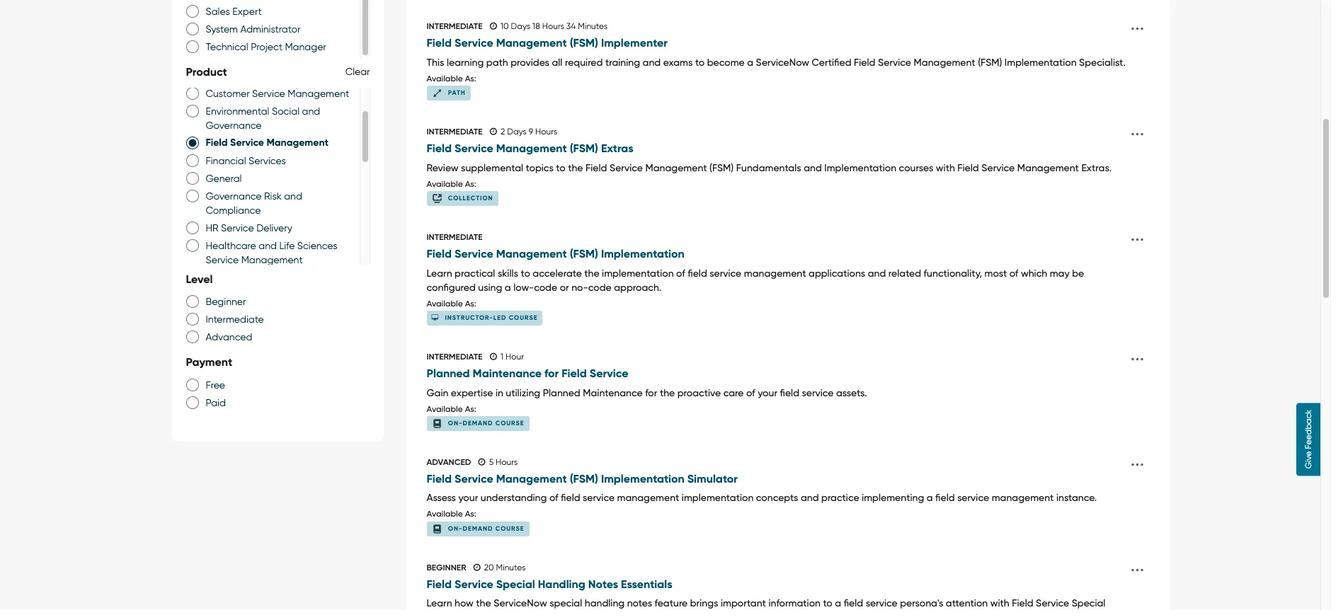 Task type: vqa. For each thing, say whether or not it's contained in the screenshot.


Task type: describe. For each thing, give the bounding box(es) containing it.
path
[[448, 88, 466, 96]]

related
[[889, 268, 922, 279]]

feature
[[655, 598, 688, 610]]

a inside field service management (fsm) implementation simulator assess your understanding of field service management implementation concepts and practice implementing a field service management instance.
[[927, 493, 934, 504]]

5
[[489, 457, 494, 467]]

attention
[[946, 598, 988, 610]]

special
[[550, 598, 583, 610]]

most
[[985, 268, 1008, 279]]

1 horizontal spatial maintenance
[[583, 387, 643, 399]]

may
[[1050, 268, 1070, 279]]

intermediate for planned maintenance for field service
[[427, 352, 483, 362]]

become
[[708, 57, 745, 68]]

no-
[[572, 282, 589, 293]]

field service management (fsm) implementation link
[[427, 247, 1127, 261]]

expert
[[233, 5, 262, 17]]

clock o image for field service management (fsm) implementer
[[490, 22, 497, 30]]

service inside planned maintenance for field service gain expertise in utilizing planned maintenance for the proactive care of your field service assets.
[[590, 367, 629, 380]]

service inside intermediate field service management (fsm) implementation learn practical skills to accelerate the implementation of field service management applications and related functionality, most of which may be configured using a low-code or no-code approach.
[[710, 268, 742, 279]]

important
[[721, 598, 767, 610]]

... for (fsm)
[[1131, 222, 1145, 246]]

on- for planned
[[448, 419, 463, 427]]

sciences
[[297, 240, 338, 251]]

and inside healthcare and life sciences service management
[[259, 240, 277, 251]]

of inside planned maintenance for field service gain expertise in utilizing planned maintenance for the proactive care of your field service assets.
[[747, 387, 756, 399]]

customer service management
[[206, 88, 349, 99]]

of inside field service management (fsm) implementation simulator assess your understanding of field service management implementation concepts and practice implementing a field service management instance.
[[550, 493, 559, 504]]

5 hours
[[489, 457, 518, 467]]

on- for field
[[448, 525, 463, 532]]

implementation inside intermediate field service management (fsm) implementation learn practical skills to accelerate the implementation of field service management applications and related functionality, most of which may be configured using a low-code or no-code approach.
[[602, 268, 674, 279]]

a inside the 'field service special handling notes essentials learn how the servicenow special handling notes feature brings important information to a field service persona's attention with field service special'
[[836, 598, 842, 610]]

training
[[606, 57, 641, 68]]

supplemental
[[461, 162, 524, 173]]

product
[[186, 65, 227, 78]]

implementation inside field service management (fsm) implementer this learning path provides all required training and exams to become a servicenow certified field service management (fsm) implementation specialist.
[[1005, 57, 1077, 68]]

available as: for field service management (fsm) implementation
[[427, 299, 477, 309]]

all
[[552, 57, 563, 68]]

healthcare and life sciences service management
[[206, 240, 338, 265]]

extras.
[[1082, 162, 1112, 173]]

hours for extras
[[536, 127, 558, 137]]

implementing
[[862, 493, 925, 504]]

exams
[[664, 57, 693, 68]]

servicenow inside field service management (fsm) implementer this learning path provides all required training and exams to become a servicenow certified field service management (fsm) implementation specialist.
[[756, 57, 810, 68]]

led
[[494, 313, 507, 321]]

2 vertical spatial clock o image
[[474, 564, 481, 572]]

2 vertical spatial hours
[[496, 457, 518, 467]]

as: for field service management (fsm) extras
[[465, 179, 477, 189]]

and inside the 'governance risk and compliance'
[[284, 190, 302, 202]]

the inside intermediate field service management (fsm) implementation learn practical skills to accelerate the implementation of field service management applications and related functionality, most of which may be configured using a low-code or no-code approach.
[[585, 268, 600, 279]]

be
[[1073, 268, 1085, 279]]

intermediate inside intermediate field service management (fsm) implementation learn practical skills to accelerate the implementation of field service management applications and related functionality, most of which may be configured using a low-code or no-code approach.
[[427, 232, 483, 242]]

management inside field service management (fsm) implementation simulator assess your understanding of field service management implementation concepts and practice implementing a field service management instance.
[[496, 472, 567, 486]]

implementer
[[601, 36, 668, 50]]

10
[[501, 21, 509, 31]]

field service management (fsm) implementation simulator link
[[427, 472, 1127, 486]]

planned maintenance for field service gain expertise in utilizing planned maintenance for the proactive care of your field service assets.
[[427, 367, 868, 399]]

technical project manager
[[206, 41, 326, 52]]

with inside the 'field service special handling notes essentials learn how the servicenow special handling notes feature brings important information to a field service persona's attention with field service special'
[[991, 598, 1010, 610]]

field service management (fsm) extras link
[[427, 142, 1127, 155]]

instructor-led course
[[443, 313, 538, 321]]

technical
[[206, 41, 248, 52]]

service inside intermediate field service management (fsm) implementation learn practical skills to accelerate the implementation of field service management applications and related functionality, most of which may be configured using a low-code or no-code approach.
[[455, 247, 494, 261]]

delivery
[[257, 222, 293, 233]]

brings
[[691, 598, 719, 610]]

0 horizontal spatial special
[[496, 578, 535, 591]]

intermediate field service management (fsm) implementation learn practical skills to accelerate the implementation of field service management applications and related functionality, most of which may be configured using a low-code or no-code approach.
[[427, 232, 1085, 293]]

6 ... from the top
[[1131, 553, 1145, 576]]

... for service
[[1131, 342, 1145, 365]]

provides
[[511, 57, 550, 68]]

implementation inside field service management (fsm) implementation simulator assess your understanding of field service management implementation concepts and practice implementing a field service management instance.
[[682, 493, 754, 504]]

available for field service management (fsm) implementer
[[427, 74, 463, 83]]

risk
[[264, 190, 282, 202]]

hour
[[506, 352, 524, 362]]

social
[[272, 105, 300, 117]]

functionality,
[[924, 268, 983, 279]]

specialist.
[[1080, 57, 1126, 68]]

service inside the 'field service special handling notes essentials learn how the servicenow special handling notes feature brings important information to a field service persona's attention with field service special'
[[866, 598, 898, 610]]

environmental
[[206, 105, 270, 117]]

with inside field service management (fsm) extras review supplemental topics to the field service management (fsm) fundamentals and implementation courses with field service management extras.
[[936, 162, 956, 173]]

the inside planned maintenance for field service gain expertise in utilizing planned maintenance for the proactive care of your field service assets.
[[660, 387, 675, 399]]

... button for field service special handling notes essentials
[[1127, 553, 1150, 581]]

1 horizontal spatial special
[[1072, 598, 1106, 610]]

0 horizontal spatial maintenance
[[473, 367, 542, 380]]

0 horizontal spatial management
[[617, 493, 680, 504]]

clock o image for maintenance
[[490, 353, 497, 361]]

courses
[[899, 162, 934, 173]]

sales expert
[[206, 5, 262, 17]]

hr
[[206, 222, 219, 233]]

intermediate for field service management (fsm) implementer
[[427, 21, 483, 31]]

to inside field service management (fsm) implementer this learning path provides all required training and exams to become a servicenow certified field service management (fsm) implementation specialist.
[[696, 57, 705, 68]]

desktop image
[[432, 313, 439, 324]]

utilizing
[[506, 387, 541, 399]]

as: for field service management (fsm) implementation simulator
[[465, 510, 477, 520]]

... button for field service management (fsm) extras
[[1127, 117, 1150, 144]]

path
[[487, 57, 509, 68]]

... button for field service management (fsm) implementation simulator
[[1127, 448, 1150, 475]]

2 days 9 hours
[[501, 127, 558, 137]]

topics
[[526, 162, 554, 173]]

management inside healthcare and life sciences service management
[[241, 254, 303, 265]]

advanced
[[427, 457, 471, 467]]

skills
[[498, 268, 519, 279]]

collection
[[448, 194, 494, 202]]

simulator
[[688, 472, 738, 486]]

available for field service management (fsm) implementation
[[427, 299, 463, 309]]

learn for field
[[427, 268, 452, 279]]

a inside field service management (fsm) implementer this learning path provides all required training and exams to become a servicenow certified field service management (fsm) implementation specialist.
[[748, 57, 754, 68]]

and inside field service management (fsm) implementation simulator assess your understanding of field service management implementation concepts and practice implementing a field service management instance.
[[801, 493, 819, 504]]

gain
[[427, 387, 449, 399]]

field service management (fsm) implementer link
[[427, 36, 1127, 50]]

... for extras
[[1131, 117, 1145, 140]]

0 horizontal spatial for
[[545, 367, 559, 380]]

manager
[[285, 41, 326, 52]]

field inside planned maintenance for field service gain expertise in utilizing planned maintenance for the proactive care of your field service assets.
[[780, 387, 800, 399]]

review
[[427, 162, 459, 173]]

management inside intermediate field service management (fsm) implementation learn practical skills to accelerate the implementation of field service management applications and related functionality, most of which may be configured using a low-code or no-code approach.
[[744, 268, 807, 279]]

course for for
[[496, 419, 525, 427]]

governance risk and compliance
[[206, 190, 302, 216]]

care
[[724, 387, 744, 399]]

extras
[[601, 142, 634, 155]]

governance inside environmental social and governance
[[206, 119, 262, 131]]

to inside the 'field service special handling notes essentials learn how the servicenow special handling notes feature brings important information to a field service persona's attention with field service special'
[[824, 598, 833, 610]]

2 horizontal spatial management
[[992, 493, 1055, 504]]

implementation inside field service management (fsm) implementation simulator assess your understanding of field service management implementation concepts and practice implementing a field service management instance.
[[601, 472, 685, 486]]

2
[[501, 127, 505, 137]]

... for implementer
[[1131, 11, 1145, 35]]

practice
[[822, 493, 860, 504]]

essentials
[[621, 578, 673, 591]]

and inside field service management (fsm) extras review supplemental topics to the field service management (fsm) fundamentals and implementation courses with field service management extras.
[[804, 162, 822, 173]]

demand for maintenance
[[463, 419, 493, 427]]

field service special handling notes essentials learn how the servicenow special handling notes feature brings important information to a field service persona's attention with field service special
[[427, 578, 1106, 611]]

the inside field service management (fsm) extras review supplemental topics to the field service management (fsm) fundamentals and implementation courses with field service management extras.
[[568, 162, 583, 173]]

general
[[206, 173, 242, 184]]

learn for service
[[427, 598, 452, 610]]

intermediate
[[206, 314, 264, 325]]

handling
[[538, 578, 586, 591]]

proactive
[[678, 387, 721, 399]]

notes
[[589, 578, 619, 591]]

and inside intermediate field service management (fsm) implementation learn practical skills to accelerate the implementation of field service management applications and related functionality, most of which may be configured using a low-code or no-code approach.
[[868, 268, 887, 279]]

0 vertical spatial planned
[[427, 367, 470, 380]]



Task type: locate. For each thing, give the bounding box(es) containing it.
0 vertical spatial for
[[545, 367, 559, 380]]

implementation left courses
[[825, 162, 897, 173]]

code right or
[[589, 282, 612, 293]]

clock o image
[[490, 22, 497, 30], [490, 127, 497, 136]]

available as: down assess
[[427, 510, 477, 520]]

a down skills
[[505, 282, 511, 293]]

1 vertical spatial learn
[[427, 598, 452, 610]]

available for field service management (fsm) extras
[[427, 179, 463, 189]]

1 vertical spatial demand
[[463, 525, 493, 532]]

available as: down "configured"
[[427, 299, 477, 309]]

3 ... button from the top
[[1127, 342, 1150, 370]]

available as: for field service management (fsm) extras
[[427, 179, 477, 189]]

clock o image left 1
[[490, 353, 497, 361]]

administrator
[[240, 23, 301, 34]]

free
[[206, 380, 225, 391]]

certified
[[812, 57, 852, 68]]

available as: for planned maintenance for field service
[[427, 404, 477, 414]]

on- down expertise
[[448, 419, 463, 427]]

field
[[427, 36, 452, 50], [854, 57, 876, 68], [206, 136, 228, 148], [427, 142, 452, 155], [586, 162, 607, 173], [958, 162, 980, 173], [427, 247, 452, 261], [562, 367, 587, 380], [427, 472, 452, 486], [427, 578, 452, 591], [1013, 598, 1034, 610]]

0 vertical spatial learn
[[427, 268, 452, 279]]

4 ... from the top
[[1131, 342, 1145, 365]]

learn up "configured"
[[427, 268, 452, 279]]

service inside field service management (fsm) implementation simulator assess your understanding of field service management implementation concepts and practice implementing a field service management instance.
[[455, 472, 494, 486]]

governance inside the 'governance risk and compliance'
[[206, 190, 262, 202]]

on-demand course
[[448, 419, 525, 427], [448, 525, 525, 532]]

level
[[186, 272, 213, 286]]

course down understanding at the bottom left of the page
[[496, 525, 525, 532]]

and down delivery on the top of the page
[[259, 240, 277, 251]]

to right the exams
[[696, 57, 705, 68]]

2 vertical spatial course
[[496, 525, 525, 532]]

customer
[[206, 88, 250, 99]]

instance.
[[1057, 493, 1098, 504]]

0 vertical spatial on-demand course
[[448, 419, 525, 427]]

implementation down the simulator
[[682, 493, 754, 504]]

days left 18
[[511, 21, 531, 31]]

compliance
[[206, 204, 261, 216]]

3 available from the top
[[427, 299, 463, 309]]

hr service delivery
[[206, 222, 293, 233]]

on-demand course up '20'
[[448, 525, 525, 532]]

implementation up approach. at the top left of the page
[[601, 247, 685, 261]]

1 on-demand course from the top
[[448, 419, 525, 427]]

as: for field service management (fsm) implementer
[[465, 74, 477, 83]]

field inside field service management (fsm) implementation simulator assess your understanding of field service management implementation concepts and practice implementing a field service management instance.
[[427, 472, 452, 486]]

governance up compliance
[[206, 190, 262, 202]]

1 horizontal spatial code
[[589, 282, 612, 293]]

of
[[677, 268, 686, 279], [1010, 268, 1019, 279], [747, 387, 756, 399], [550, 493, 559, 504]]

1 vertical spatial on-demand course
[[448, 525, 525, 532]]

(fsm) inside field service management (fsm) implementation simulator assess your understanding of field service management implementation concepts and practice implementing a field service management instance.
[[570, 472, 599, 486]]

notes
[[627, 598, 653, 610]]

field inside planned maintenance for field service gain expertise in utilizing planned maintenance for the proactive care of your field service assets.
[[562, 367, 587, 380]]

1 ... from the top
[[1131, 11, 1145, 35]]

1 horizontal spatial servicenow
[[756, 57, 810, 68]]

the inside the 'field service special handling notes essentials learn how the servicenow special handling notes feature brings important information to a field service persona's attention with field service special'
[[476, 598, 491, 610]]

2 ... button from the top
[[1127, 553, 1150, 581]]

0 horizontal spatial code
[[534, 282, 558, 293]]

as: down advanced
[[465, 510, 477, 520]]

clock o image left 2
[[490, 127, 497, 136]]

... button for planned maintenance for field service
[[1127, 342, 1150, 370]]

(fsm) inside intermediate field service management (fsm) implementation learn practical skills to accelerate the implementation of field service management applications and related functionality, most of which may be configured using a low-code or no-code approach.
[[570, 247, 599, 261]]

and inside environmental social and governance
[[302, 105, 320, 117]]

implementation left the simulator
[[601, 472, 685, 486]]

0 vertical spatial clock o image
[[490, 353, 497, 361]]

beginner
[[427, 563, 467, 573]]

2 clock o image from the top
[[490, 127, 497, 136]]

1 demand from the top
[[463, 419, 493, 427]]

understanding
[[481, 493, 547, 504]]

days for implementer
[[511, 21, 531, 31]]

0 vertical spatial implementation
[[602, 268, 674, 279]]

0 vertical spatial demand
[[463, 419, 493, 427]]

approach.
[[614, 282, 662, 293]]

0 vertical spatial minutes
[[578, 21, 608, 31]]

intermediate
[[427, 21, 483, 31], [427, 127, 483, 137], [427, 232, 483, 242], [427, 352, 483, 362]]

1 horizontal spatial management
[[744, 268, 807, 279]]

service inside planned maintenance for field service gain expertise in utilizing planned maintenance for the proactive care of your field service assets.
[[802, 387, 834, 399]]

which
[[1022, 268, 1048, 279]]

2 governance from the top
[[206, 190, 262, 202]]

and inside field service management (fsm) implementer this learning path provides all required training and exams to become a servicenow certified field service management (fsm) implementation specialist.
[[643, 57, 661, 68]]

learn
[[427, 268, 452, 279], [427, 598, 452, 610]]

or
[[560, 282, 569, 293]]

minutes
[[578, 21, 608, 31], [496, 563, 526, 573]]

2 on-demand course from the top
[[448, 525, 525, 532]]

0 vertical spatial on-
[[448, 419, 463, 427]]

field inside the 'field service special handling notes essentials learn how the servicenow special handling notes feature brings important information to a field service persona's attention with field service special'
[[844, 598, 864, 610]]

the up no-
[[585, 268, 600, 279]]

2 on- from the top
[[448, 525, 463, 532]]

10 days 18 hours 34 minutes
[[501, 21, 608, 31]]

1 vertical spatial clock o image
[[478, 458, 486, 467]]

2 code from the left
[[589, 282, 612, 293]]

... button for field service management (fsm) implementation
[[1127, 222, 1150, 250]]

hours right 9
[[536, 127, 558, 137]]

hours
[[543, 21, 565, 31], [536, 127, 558, 137], [496, 457, 518, 467]]

1 ... button from the top
[[1127, 117, 1150, 144]]

available down gain
[[427, 404, 463, 414]]

your inside field service management (fsm) implementation simulator assess your understanding of field service management implementation concepts and practice implementing a field service management instance.
[[459, 493, 478, 504]]

1 available as: from the top
[[427, 74, 477, 83]]

implementation inside intermediate field service management (fsm) implementation learn practical skills to accelerate the implementation of field service management applications and related functionality, most of which may be configured using a low-code or no-code approach.
[[601, 247, 685, 261]]

in
[[496, 387, 504, 399]]

2 as: from the top
[[465, 179, 477, 189]]

0 horizontal spatial with
[[936, 162, 956, 173]]

course right led
[[509, 313, 538, 321]]

1 vertical spatial clock o image
[[490, 127, 497, 136]]

sales
[[206, 5, 230, 17]]

5 available from the top
[[427, 510, 463, 520]]

as:
[[465, 74, 477, 83], [465, 179, 477, 189], [465, 299, 477, 309], [465, 404, 477, 414], [465, 510, 477, 520]]

learn inside intermediate field service management (fsm) implementation learn practical skills to accelerate the implementation of field service management applications and related functionality, most of which may be configured using a low-code or no-code approach.
[[427, 268, 452, 279]]

hours right 5
[[496, 457, 518, 467]]

4 ... button from the top
[[1127, 448, 1150, 475]]

demand down expertise
[[463, 419, 493, 427]]

4 intermediate from the top
[[427, 352, 483, 362]]

payment
[[186, 356, 232, 369]]

2 available from the top
[[427, 179, 463, 189]]

with right courses
[[936, 162, 956, 173]]

and down the implementer at the top
[[643, 57, 661, 68]]

management inside intermediate field service management (fsm) implementation learn practical skills to accelerate the implementation of field service management applications and related functionality, most of which may be configured using a low-code or no-code approach.
[[496, 247, 567, 261]]

advanced
[[206, 332, 253, 343]]

minutes right '20'
[[496, 563, 526, 573]]

1 hour
[[501, 352, 524, 362]]

1 as: from the top
[[465, 74, 477, 83]]

to inside intermediate field service management (fsm) implementation learn practical skills to accelerate the implementation of field service management applications and related functionality, most of which may be configured using a low-code or no-code approach.
[[521, 268, 531, 279]]

1 horizontal spatial implementation
[[682, 493, 754, 504]]

on- down assess
[[448, 525, 463, 532]]

planned up gain
[[427, 367, 470, 380]]

services
[[249, 155, 286, 166]]

implementation up approach. at the top left of the page
[[602, 268, 674, 279]]

and left related
[[868, 268, 887, 279]]

to right topics
[[556, 162, 566, 173]]

available for planned maintenance for field service
[[427, 404, 463, 414]]

1 vertical spatial maintenance
[[583, 387, 643, 399]]

20
[[484, 563, 494, 573]]

implementation
[[1005, 57, 1077, 68], [825, 162, 897, 173], [601, 247, 685, 261], [601, 472, 685, 486]]

on-demand course down the in
[[448, 419, 525, 427]]

hours for implementer
[[543, 21, 565, 31]]

1 vertical spatial governance
[[206, 190, 262, 202]]

governance
[[206, 119, 262, 131], [206, 190, 262, 202]]

... button
[[1127, 11, 1150, 39], [1127, 553, 1150, 581]]

0 horizontal spatial planned
[[427, 367, 470, 380]]

system
[[206, 23, 238, 34]]

as: down learning
[[465, 74, 477, 83]]

1 horizontal spatial for
[[646, 387, 658, 399]]

servicenow down field service management (fsm) implementer link
[[756, 57, 810, 68]]

5 ... from the top
[[1131, 448, 1145, 471]]

clock o image left the "10"
[[490, 22, 497, 30]]

and right social
[[302, 105, 320, 117]]

0 vertical spatial hours
[[543, 21, 565, 31]]

governance down environmental
[[206, 119, 262, 131]]

planned right utilizing
[[543, 387, 581, 399]]

1 vertical spatial special
[[1072, 598, 1106, 610]]

implementation left specialist. on the top
[[1005, 57, 1077, 68]]

field inside intermediate field service management (fsm) implementation learn practical skills to accelerate the implementation of field service management applications and related functionality, most of which may be configured using a low-code or no-code approach.
[[688, 268, 708, 279]]

clock o image
[[490, 353, 497, 361], [478, 458, 486, 467], [474, 564, 481, 572]]

with right the "attention" at the right
[[991, 598, 1010, 610]]

1 available from the top
[[427, 74, 463, 83]]

... button for field service management (fsm) implementer
[[1127, 11, 1150, 39]]

1 vertical spatial servicenow
[[494, 598, 547, 610]]

how
[[455, 598, 474, 610]]

1 code from the left
[[534, 282, 558, 293]]

your right assess
[[459, 493, 478, 504]]

expertise
[[451, 387, 493, 399]]

0 vertical spatial with
[[936, 162, 956, 173]]

financial services
[[206, 155, 286, 166]]

and left practice
[[801, 493, 819, 504]]

planned maintenance for field service link
[[427, 367, 1127, 380]]

project
[[251, 41, 283, 52]]

1 intermediate from the top
[[427, 21, 483, 31]]

3 ... from the top
[[1131, 222, 1145, 246]]

life
[[279, 240, 295, 251]]

4 available from the top
[[427, 404, 463, 414]]

clear button
[[346, 64, 370, 80]]

0 vertical spatial ... button
[[1127, 11, 1150, 39]]

0 vertical spatial clock o image
[[490, 22, 497, 30]]

hours right 18
[[543, 21, 565, 31]]

on-demand course for service
[[448, 525, 525, 532]]

3 intermediate from the top
[[427, 232, 483, 242]]

0 vertical spatial your
[[758, 387, 778, 399]]

instructor-
[[445, 313, 494, 321]]

code down accelerate
[[534, 282, 558, 293]]

available for field service management (fsm) implementation simulator
[[427, 510, 463, 520]]

intermediate up practical on the top left of the page
[[427, 232, 483, 242]]

clock o image left 5
[[478, 458, 486, 467]]

intermediate for field service management (fsm) extras
[[427, 127, 483, 137]]

available as: down review
[[427, 179, 477, 189]]

1 vertical spatial ... button
[[1127, 553, 1150, 581]]

assets.
[[837, 387, 868, 399]]

1 horizontal spatial your
[[758, 387, 778, 399]]

1 vertical spatial for
[[646, 387, 658, 399]]

0 vertical spatial governance
[[206, 119, 262, 131]]

4 available as: from the top
[[427, 404, 477, 414]]

fundamentals
[[737, 162, 802, 173]]

environmental social and governance
[[206, 105, 320, 131]]

a inside intermediate field service management (fsm) implementation learn practical skills to accelerate the implementation of field service management applications and related functionality, most of which may be configured using a low-code or no-code approach.
[[505, 282, 511, 293]]

the
[[568, 162, 583, 173], [585, 268, 600, 279], [660, 387, 675, 399], [476, 598, 491, 610]]

a right become at the top of page
[[748, 57, 754, 68]]

with
[[936, 162, 956, 173], [991, 598, 1010, 610]]

2 learn from the top
[[427, 598, 452, 610]]

2 available as: from the top
[[427, 179, 477, 189]]

to inside field service management (fsm) extras review supplemental topics to the field service management (fsm) fundamentals and implementation courses with field service management extras.
[[556, 162, 566, 173]]

implementation
[[602, 268, 674, 279], [682, 493, 754, 504]]

for
[[545, 367, 559, 380], [646, 387, 658, 399]]

0 vertical spatial servicenow
[[756, 57, 810, 68]]

1 vertical spatial on-
[[448, 525, 463, 532]]

as: up collection in the left of the page
[[465, 179, 477, 189]]

the right topics
[[568, 162, 583, 173]]

available as: for field service management (fsm) implementation simulator
[[427, 510, 477, 520]]

available up desktop icon
[[427, 299, 463, 309]]

available as: for field service management (fsm) implementer
[[427, 74, 477, 83]]

2 intermediate from the top
[[427, 127, 483, 137]]

using
[[478, 282, 503, 293]]

learn left how
[[427, 598, 452, 610]]

9
[[529, 127, 534, 137]]

on-demand course for maintenance
[[448, 419, 525, 427]]

management
[[744, 268, 807, 279], [617, 493, 680, 504], [992, 493, 1055, 504]]

your down planned maintenance for field service link
[[758, 387, 778, 399]]

0 vertical spatial special
[[496, 578, 535, 591]]

days
[[511, 21, 531, 31], [507, 127, 527, 137]]

system administrator
[[206, 23, 301, 34]]

demand
[[463, 419, 493, 427], [463, 525, 493, 532]]

course for management
[[496, 525, 525, 532]]

0 vertical spatial days
[[511, 21, 531, 31]]

servicenow inside the 'field service special handling notes essentials learn how the servicenow special handling notes feature brings important information to a field service persona's attention with field service special'
[[494, 598, 547, 610]]

field inside intermediate field service management (fsm) implementation learn practical skills to accelerate the implementation of field service management applications and related functionality, most of which may be configured using a low-code or no-code approach.
[[427, 247, 452, 261]]

0 vertical spatial maintenance
[[473, 367, 542, 380]]

1 horizontal spatial planned
[[543, 387, 581, 399]]

applications
[[809, 268, 866, 279]]

5 available as: from the top
[[427, 510, 477, 520]]

to up low-
[[521, 268, 531, 279]]

available down assess
[[427, 510, 463, 520]]

available up 'path' in the left of the page
[[427, 74, 463, 83]]

service inside healthcare and life sciences service management
[[206, 254, 239, 265]]

days for extras
[[507, 127, 527, 137]]

1 ... button from the top
[[1127, 11, 1150, 39]]

3 as: from the top
[[465, 299, 477, 309]]

1 learn from the top
[[427, 268, 452, 279]]

2 ... button from the top
[[1127, 222, 1150, 250]]

clock o image for field service management (fsm) extras
[[490, 127, 497, 136]]

as: down expertise
[[465, 404, 477, 414]]

implementation inside field service management (fsm) extras review supplemental topics to the field service management (fsm) fundamentals and implementation courses with field service management extras.
[[825, 162, 897, 173]]

field service management (fsm) extras review supplemental topics to the field service management (fsm) fundamentals and implementation courses with field service management extras.
[[427, 142, 1112, 173]]

1 vertical spatial with
[[991, 598, 1010, 610]]

... for implementation
[[1131, 448, 1145, 471]]

a right implementing at the right
[[927, 493, 934, 504]]

financial
[[206, 155, 246, 166]]

intermediate up review
[[427, 127, 483, 137]]

concepts
[[757, 493, 799, 504]]

1 vertical spatial hours
[[536, 127, 558, 137]]

1 governance from the top
[[206, 119, 262, 131]]

course down the in
[[496, 419, 525, 427]]

0 horizontal spatial your
[[459, 493, 478, 504]]

field service management (fsm) implementation simulator assess your understanding of field service management implementation concepts and practice implementing a field service management instance.
[[427, 472, 1098, 504]]

demand for service
[[463, 525, 493, 532]]

learn inside the 'field service special handling notes essentials learn how the servicenow special handling notes feature brings important information to a field service persona's attention with field service special'
[[427, 598, 452, 610]]

field service management
[[206, 136, 329, 148]]

servicenow
[[756, 57, 810, 68], [494, 598, 547, 610]]

the left proactive
[[660, 387, 675, 399]]

0 horizontal spatial implementation
[[602, 268, 674, 279]]

1 vertical spatial days
[[507, 127, 527, 137]]

0 horizontal spatial servicenow
[[494, 598, 547, 610]]

2 demand from the top
[[463, 525, 493, 532]]

a right information
[[836, 598, 842, 610]]

demand up '20'
[[463, 525, 493, 532]]

4 as: from the top
[[465, 404, 477, 414]]

available as: down gain
[[427, 404, 477, 414]]

available as: up 'path' in the left of the page
[[427, 74, 477, 83]]

accelerate
[[533, 268, 582, 279]]

a
[[748, 57, 754, 68], [505, 282, 511, 293], [927, 493, 934, 504], [836, 598, 842, 610]]

as: up instructor-
[[465, 299, 477, 309]]

intermediate up gain
[[427, 352, 483, 362]]

2 ... from the top
[[1131, 117, 1145, 140]]

34
[[567, 21, 576, 31]]

your inside planned maintenance for field service gain expertise in utilizing planned maintenance for the proactive care of your field service assets.
[[758, 387, 778, 399]]

and right risk
[[284, 190, 302, 202]]

1 vertical spatial planned
[[543, 387, 581, 399]]

clock o image for service
[[478, 458, 486, 467]]

field service management (fsm) implementer this learning path provides all required training and exams to become a servicenow certified field service management (fsm) implementation specialist.
[[427, 36, 1126, 68]]

5 as: from the top
[[465, 510, 477, 520]]

the right how
[[476, 598, 491, 610]]

1 horizontal spatial with
[[991, 598, 1010, 610]]

1 vertical spatial course
[[496, 419, 525, 427]]

course for service
[[509, 313, 538, 321]]

servicenow down 20 minutes
[[494, 598, 547, 610]]

1 horizontal spatial minutes
[[578, 21, 608, 31]]

days right 2
[[507, 127, 527, 137]]

intermediate up learning
[[427, 21, 483, 31]]

1 vertical spatial minutes
[[496, 563, 526, 573]]

1 vertical spatial implementation
[[682, 493, 754, 504]]

None radio
[[186, 86, 199, 100], [186, 104, 199, 118], [186, 136, 199, 150], [186, 153, 199, 168], [186, 221, 199, 235], [186, 238, 199, 253], [186, 378, 199, 393], [186, 396, 199, 410], [186, 86, 199, 100], [186, 104, 199, 118], [186, 136, 199, 150], [186, 153, 199, 168], [186, 221, 199, 235], [186, 238, 199, 253], [186, 378, 199, 393], [186, 396, 199, 410]]

as: for planned maintenance for field service
[[465, 404, 477, 414]]

1 clock o image from the top
[[490, 22, 497, 30]]

1 on- from the top
[[448, 419, 463, 427]]

available down review
[[427, 179, 463, 189]]

as: for field service management (fsm) implementation
[[465, 299, 477, 309]]

None radio
[[186, 4, 199, 18], [186, 22, 199, 36], [186, 39, 199, 54], [186, 171, 199, 185], [186, 189, 199, 203], [186, 295, 199, 309], [186, 313, 199, 327], [186, 330, 199, 345], [186, 4, 199, 18], [186, 22, 199, 36], [186, 39, 199, 54], [186, 171, 199, 185], [186, 189, 199, 203], [186, 295, 199, 309], [186, 313, 199, 327], [186, 330, 199, 345]]

0 vertical spatial course
[[509, 313, 538, 321]]

maintenance
[[473, 367, 542, 380], [583, 387, 643, 399]]

0 horizontal spatial minutes
[[496, 563, 526, 573]]

1 vertical spatial your
[[459, 493, 478, 504]]

to right information
[[824, 598, 833, 610]]

clock o image left '20'
[[474, 564, 481, 572]]

minutes right 34
[[578, 21, 608, 31]]

field service special handling notes essentials link
[[427, 578, 1127, 591]]

3 available as: from the top
[[427, 299, 477, 309]]

configured
[[427, 282, 476, 293]]

and down field service management (fsm) extras link
[[804, 162, 822, 173]]



